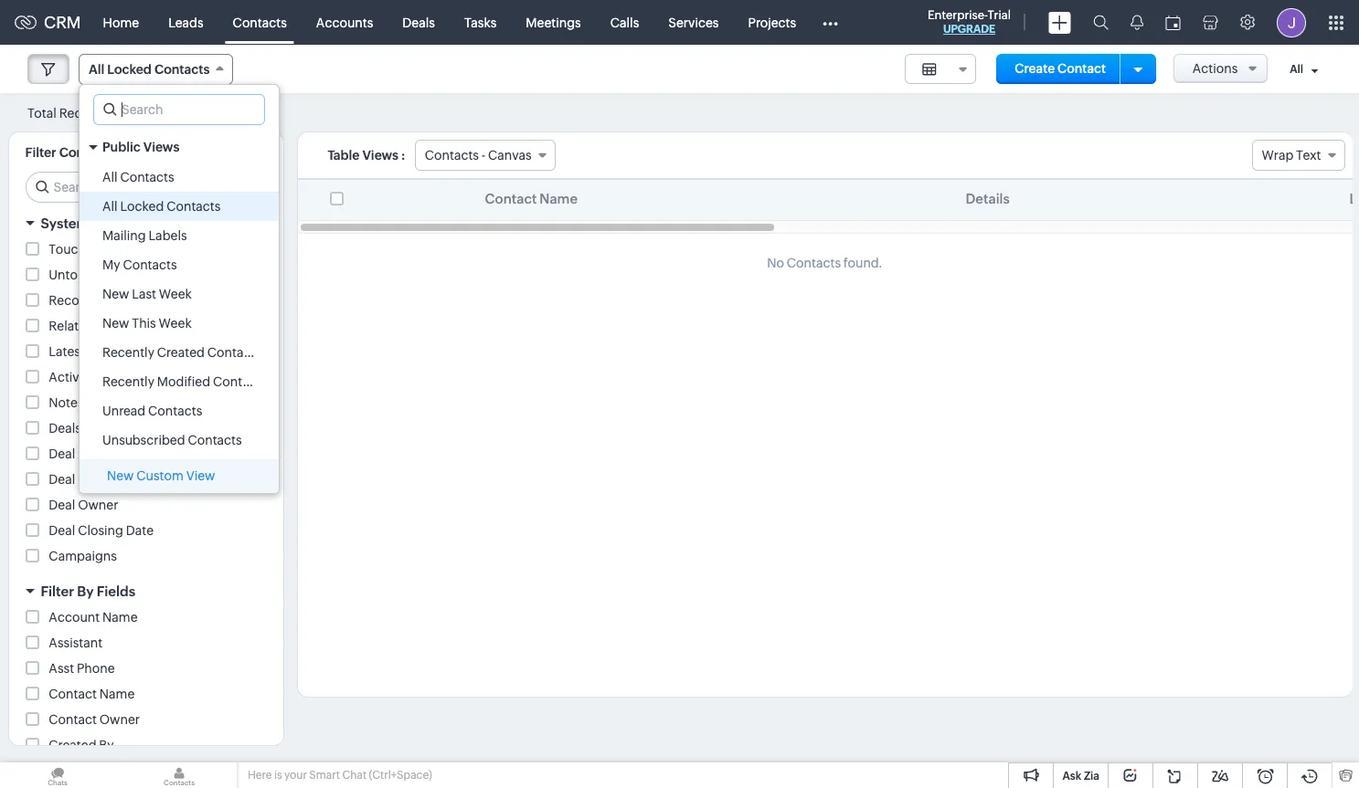 Task type: describe. For each thing, give the bounding box(es) containing it.
all up system defined filters in the left top of the page
[[102, 199, 118, 214]]

signals image
[[1131, 15, 1143, 30]]

details
[[966, 191, 1010, 207]]

new for new this week
[[102, 316, 129, 331]]

view
[[186, 469, 215, 483]]

wrap
[[1262, 148, 1294, 163]]

account
[[49, 611, 100, 625]]

canvas
[[488, 148, 532, 163]]

1 horizontal spatial deals
[[402, 15, 435, 30]]

by
[[117, 145, 132, 160]]

calls
[[610, 15, 639, 30]]

home
[[103, 15, 139, 30]]

deal closing date
[[49, 524, 154, 538]]

contacts up filters
[[166, 199, 221, 214]]

create contact button
[[997, 54, 1124, 84]]

recently modified contacts option
[[80, 367, 279, 397]]

campaigns
[[49, 549, 117, 564]]

new for new last week
[[102, 287, 129, 302]]

week for new last week
[[159, 287, 192, 302]]

new this week option
[[80, 309, 279, 338]]

table views :
[[328, 148, 406, 163]]

system
[[41, 216, 89, 231]]

All Locked Contacts field
[[79, 54, 233, 85]]

recently modified contacts
[[102, 375, 267, 389]]

recently for recently modified contacts
[[102, 375, 154, 389]]

new custom view link
[[80, 461, 279, 494]]

1 vertical spatial name
[[102, 611, 138, 625]]

public views
[[102, 140, 179, 154]]

unsubscribed contacts
[[102, 433, 242, 448]]

crm
[[44, 13, 81, 32]]

leads link
[[154, 0, 218, 44]]

enterprise-
[[928, 8, 988, 22]]

owner for deal owner
[[78, 498, 118, 513]]

modified
[[157, 375, 210, 389]]

deal owner
[[49, 498, 118, 513]]

filter for filter by fields
[[41, 584, 74, 600]]

notes
[[49, 396, 84, 410]]

enterprise-trial upgrade
[[928, 8, 1011, 36]]

Wrap Text field
[[1252, 140, 1345, 171]]

create menu image
[[1048, 11, 1071, 33]]

mailing
[[102, 228, 146, 243]]

:
[[401, 148, 406, 163]]

contact up created by
[[49, 713, 97, 728]]

contacts up the new last week
[[123, 258, 177, 272]]

contacts link
[[218, 0, 301, 44]]

tasks
[[464, 15, 497, 30]]

all locked contacts inside all locked contacts field
[[89, 62, 210, 77]]

locked inside all locked contacts option
[[120, 199, 164, 214]]

leads
[[168, 15, 203, 30]]

smart
[[309, 770, 340, 782]]

asst
[[49, 662, 74, 676]]

contact owner
[[49, 713, 140, 728]]

public views button
[[80, 132, 279, 163]]

views for table
[[362, 148, 398, 163]]

public
[[102, 140, 141, 154]]

contact inside button
[[1057, 61, 1106, 76]]

custom
[[136, 469, 184, 483]]

untouched records
[[49, 268, 167, 282]]

new for new custom view
[[107, 469, 134, 483]]

by for filter
[[77, 584, 94, 600]]

unread contacts
[[102, 404, 202, 419]]

deals link
[[388, 0, 450, 44]]

1 vertical spatial search text field
[[26, 173, 268, 202]]

0
[[111, 106, 119, 120]]

contacts right modified
[[213, 375, 267, 389]]

ask zia
[[1062, 770, 1099, 783]]

filter by fields
[[41, 584, 135, 600]]

contacts down public views
[[120, 170, 174, 185]]

found.
[[843, 256, 883, 271]]

calendar image
[[1165, 15, 1181, 30]]

services
[[668, 15, 719, 30]]

created inside option
[[157, 345, 205, 360]]

latest email status
[[49, 345, 160, 359]]

2 vertical spatial name
[[99, 687, 135, 702]]

filter contacts by
[[25, 145, 132, 160]]

activities
[[49, 370, 103, 385]]

untouched
[[49, 268, 116, 282]]

created by
[[49, 738, 114, 753]]

my contacts
[[102, 258, 177, 272]]

Contacts - Canvas field
[[415, 140, 555, 171]]

size image
[[922, 61, 936, 78]]

create contact
[[1015, 61, 1106, 76]]

touched
[[49, 242, 101, 257]]

Other Modules field
[[811, 8, 850, 37]]

home link
[[88, 0, 154, 44]]

new last week
[[102, 287, 192, 302]]

this
[[132, 316, 156, 331]]

total
[[27, 106, 57, 120]]

ask
[[1062, 770, 1081, 783]]

le
[[1349, 191, 1359, 207]]

actions
[[1192, 61, 1238, 76]]

is
[[274, 770, 282, 782]]

no
[[767, 256, 784, 271]]

all down profile element
[[1290, 63, 1303, 76]]

0 vertical spatial contact name
[[485, 191, 578, 207]]

records for total
[[59, 106, 108, 120]]

all contacts
[[102, 170, 174, 185]]

0 vertical spatial search text field
[[94, 95, 264, 124]]

deal amount
[[49, 447, 126, 462]]

recently for recently created contacts
[[102, 345, 154, 360]]

recently created contacts
[[102, 345, 261, 360]]

text
[[1296, 148, 1321, 163]]

search image
[[1093, 15, 1109, 30]]

meetings link
[[511, 0, 596, 44]]

calls link
[[596, 0, 654, 44]]

filter by fields button
[[9, 576, 283, 608]]

trial
[[988, 8, 1011, 22]]

system defined filters
[[41, 216, 187, 231]]

upgrade
[[943, 23, 995, 36]]

contacts inside field
[[154, 62, 210, 77]]

contacts inside field
[[425, 148, 479, 163]]

all locked contacts option
[[80, 192, 279, 221]]

contacts right no
[[787, 256, 841, 271]]

public views region
[[80, 163, 279, 455]]

deal for deal stage
[[49, 473, 75, 487]]



Task type: locate. For each thing, give the bounding box(es) containing it.
here
[[248, 770, 272, 782]]

my
[[102, 258, 120, 272]]

unsubscribed contacts option
[[80, 426, 279, 455]]

action up recently created contacts option
[[148, 319, 187, 334]]

contacts right leads
[[233, 15, 287, 30]]

filter for filter contacts by
[[25, 145, 56, 160]]

touched records
[[49, 242, 153, 257]]

recently
[[102, 345, 154, 360], [102, 375, 154, 389]]

views inside dropdown button
[[143, 140, 179, 154]]

4 deal from the top
[[49, 524, 75, 538]]

deals down notes
[[49, 421, 81, 436]]

contact name
[[485, 191, 578, 207], [49, 687, 135, 702]]

your
[[284, 770, 307, 782]]

records for untouched
[[118, 268, 167, 282]]

contacts
[[233, 15, 287, 30], [154, 62, 210, 77], [59, 145, 114, 160], [425, 148, 479, 163], [120, 170, 174, 185], [166, 199, 221, 214], [787, 256, 841, 271], [123, 258, 177, 272], [207, 345, 261, 360], [213, 375, 267, 389], [148, 404, 202, 419], [188, 433, 242, 448]]

1 horizontal spatial views
[[362, 148, 398, 163]]

owner up closing
[[78, 498, 118, 513]]

assistant
[[49, 636, 103, 651]]

no contacts found.
[[767, 256, 883, 271]]

contacts up 'unsubscribed contacts'
[[148, 404, 202, 419]]

week down "new last week" option
[[159, 316, 192, 331]]

contacts inside 'option'
[[188, 433, 242, 448]]

week up new this week option
[[159, 287, 192, 302]]

week for new this week
[[159, 316, 192, 331]]

owner for contact owner
[[99, 713, 140, 728]]

1 vertical spatial all locked contacts
[[102, 199, 221, 214]]

1 deal from the top
[[49, 447, 75, 462]]

contacts left "by" on the top left of the page
[[59, 145, 114, 160]]

2 vertical spatial new
[[107, 469, 134, 483]]

deal for deal owner
[[49, 498, 75, 513]]

locked up defined
[[120, 199, 164, 214]]

deal for deal closing date
[[49, 524, 75, 538]]

new this week
[[102, 316, 192, 331]]

name
[[540, 191, 578, 207], [102, 611, 138, 625], [99, 687, 135, 702]]

contacts - canvas
[[425, 148, 532, 163]]

0 vertical spatial filter
[[25, 145, 56, 160]]

all locked contacts
[[89, 62, 210, 77], [102, 199, 221, 214]]

action
[[94, 293, 134, 308], [148, 319, 187, 334]]

signals element
[[1120, 0, 1154, 45]]

create
[[1015, 61, 1055, 76]]

status
[[123, 345, 160, 359]]

views
[[143, 140, 179, 154], [362, 148, 398, 163]]

0 horizontal spatial deals
[[49, 421, 81, 436]]

mailing labels
[[102, 228, 187, 243]]

1 vertical spatial new
[[102, 316, 129, 331]]

search text field up public views dropdown button
[[94, 95, 264, 124]]

1 vertical spatial by
[[99, 738, 114, 753]]

new down amount
[[107, 469, 134, 483]]

1 vertical spatial week
[[159, 316, 192, 331]]

fields
[[97, 584, 135, 600]]

0 horizontal spatial created
[[49, 738, 96, 753]]

account name
[[49, 611, 138, 625]]

contacts image
[[122, 763, 237, 789]]

all contacts option
[[80, 163, 279, 192]]

phone
[[77, 662, 115, 676]]

wrap text
[[1262, 148, 1321, 163]]

0 horizontal spatial views
[[143, 140, 179, 154]]

locked inside all locked contacts field
[[107, 62, 152, 77]]

deal up campaigns
[[49, 524, 75, 538]]

unread contacts option
[[80, 397, 279, 426]]

deal down deal stage
[[49, 498, 75, 513]]

0 vertical spatial new
[[102, 287, 129, 302]]

new
[[102, 287, 129, 302], [102, 316, 129, 331], [107, 469, 134, 483]]

mailing labels option
[[80, 221, 279, 250]]

by for created
[[99, 738, 114, 753]]

name down contacts - canvas field
[[540, 191, 578, 207]]

owner
[[78, 498, 118, 513], [99, 713, 140, 728]]

0 vertical spatial locked
[[107, 62, 152, 77]]

new custom view
[[107, 469, 215, 483]]

all locked contacts up filters
[[102, 199, 221, 214]]

by inside dropdown button
[[77, 584, 94, 600]]

contact
[[1057, 61, 1106, 76], [485, 191, 537, 207], [49, 687, 97, 702], [49, 713, 97, 728]]

records left 0
[[59, 106, 108, 120]]

meetings
[[526, 15, 581, 30]]

records up my contacts
[[104, 242, 153, 257]]

here is your smart chat (ctrl+space)
[[248, 770, 432, 782]]

0 vertical spatial week
[[159, 287, 192, 302]]

recently up unread
[[102, 375, 154, 389]]

filters
[[147, 216, 187, 231]]

asst phone
[[49, 662, 115, 676]]

profile element
[[1266, 0, 1317, 44]]

contact name down canvas
[[485, 191, 578, 207]]

name down fields
[[102, 611, 138, 625]]

0 horizontal spatial action
[[94, 293, 134, 308]]

new down untouched records
[[102, 287, 129, 302]]

2 week from the top
[[159, 316, 192, 331]]

None field
[[904, 54, 976, 84]]

1 vertical spatial locked
[[120, 199, 164, 214]]

0 vertical spatial recently
[[102, 345, 154, 360]]

records
[[59, 106, 108, 120], [104, 242, 153, 257], [118, 268, 167, 282], [97, 319, 146, 334]]

Search text field
[[94, 95, 264, 124], [26, 173, 268, 202]]

filter
[[25, 145, 56, 160], [41, 584, 74, 600]]

0 vertical spatial by
[[77, 584, 94, 600]]

deal for deal amount
[[49, 447, 75, 462]]

0 vertical spatial owner
[[78, 498, 118, 513]]

name down phone
[[99, 687, 135, 702]]

1 horizontal spatial created
[[157, 345, 205, 360]]

deal stage
[[49, 473, 112, 487]]

closing
[[78, 524, 123, 538]]

accounts
[[316, 15, 373, 30]]

total records 0
[[27, 106, 119, 120]]

views up all contacts option
[[143, 140, 179, 154]]

contact name up contact owner
[[49, 687, 135, 702]]

0 vertical spatial created
[[157, 345, 205, 360]]

0 vertical spatial deals
[[402, 15, 435, 30]]

1 recently from the top
[[102, 345, 154, 360]]

views left :
[[362, 148, 398, 163]]

unsubscribed
[[102, 433, 185, 448]]

contacts left "-"
[[425, 148, 479, 163]]

deal
[[49, 447, 75, 462], [49, 473, 75, 487], [49, 498, 75, 513], [49, 524, 75, 538]]

all inside field
[[89, 62, 104, 77]]

views for public
[[143, 140, 179, 154]]

projects link
[[733, 0, 811, 44]]

0 horizontal spatial by
[[77, 584, 94, 600]]

all
[[89, 62, 104, 77], [1290, 63, 1303, 76], [102, 170, 118, 185], [102, 199, 118, 214]]

create menu element
[[1037, 0, 1082, 44]]

by up account name
[[77, 584, 94, 600]]

owner up created by
[[99, 713, 140, 728]]

all locked contacts inside all locked contacts option
[[102, 199, 221, 214]]

1 vertical spatial recently
[[102, 375, 154, 389]]

created down contact owner
[[49, 738, 96, 753]]

filter down the total
[[25, 145, 56, 160]]

projects
[[748, 15, 796, 30]]

unread
[[102, 404, 146, 419]]

record action
[[49, 293, 134, 308]]

latest
[[49, 345, 85, 359]]

system defined filters button
[[9, 207, 283, 239]]

records up last
[[118, 268, 167, 282]]

1 horizontal spatial action
[[148, 319, 187, 334]]

0 vertical spatial action
[[94, 293, 134, 308]]

contacts up recently modified contacts
[[207, 345, 261, 360]]

new left "this"
[[102, 316, 129, 331]]

3 deal from the top
[[49, 498, 75, 513]]

filter inside dropdown button
[[41, 584, 74, 600]]

recently down related records action
[[102, 345, 154, 360]]

new last week option
[[80, 280, 279, 309]]

-
[[481, 148, 485, 163]]

defined
[[92, 216, 144, 231]]

1 week from the top
[[159, 287, 192, 302]]

chats image
[[0, 763, 115, 789]]

contacts up view
[[188, 433, 242, 448]]

action up related records action
[[94, 293, 134, 308]]

deal up deal stage
[[49, 447, 75, 462]]

record
[[49, 293, 92, 308]]

2 recently from the top
[[102, 375, 154, 389]]

created up recently modified contacts option
[[157, 345, 205, 360]]

last
[[132, 287, 156, 302]]

chat
[[342, 770, 367, 782]]

1 vertical spatial deals
[[49, 421, 81, 436]]

amount
[[78, 447, 126, 462]]

contact right the create on the top of the page
[[1057, 61, 1106, 76]]

1 vertical spatial contact name
[[49, 687, 135, 702]]

filter up account
[[41, 584, 74, 600]]

0 vertical spatial name
[[540, 191, 578, 207]]

all locked contacts down home link
[[89, 62, 210, 77]]

related
[[49, 319, 94, 334]]

search element
[[1082, 0, 1120, 45]]

1 horizontal spatial contact name
[[485, 191, 578, 207]]

0 vertical spatial all locked contacts
[[89, 62, 210, 77]]

all down "by" on the top left of the page
[[102, 170, 118, 185]]

profile image
[[1277, 8, 1306, 37]]

contact down asst phone
[[49, 687, 97, 702]]

1 vertical spatial filter
[[41, 584, 74, 600]]

email
[[87, 345, 120, 359]]

tasks link
[[450, 0, 511, 44]]

related records action
[[49, 319, 187, 334]]

records up 'latest email status'
[[97, 319, 146, 334]]

locked
[[107, 62, 152, 77], [120, 199, 164, 214]]

records for related
[[97, 319, 146, 334]]

crm link
[[15, 13, 81, 32]]

1 vertical spatial action
[[148, 319, 187, 334]]

1 horizontal spatial by
[[99, 738, 114, 753]]

(ctrl+space)
[[369, 770, 432, 782]]

locked up 0
[[107, 62, 152, 77]]

by
[[77, 584, 94, 600], [99, 738, 114, 753]]

by down contact owner
[[99, 738, 114, 753]]

deal left stage
[[49, 473, 75, 487]]

zia
[[1084, 770, 1099, 783]]

0 horizontal spatial contact name
[[49, 687, 135, 702]]

1 vertical spatial owner
[[99, 713, 140, 728]]

labels
[[149, 228, 187, 243]]

contact down canvas
[[485, 191, 537, 207]]

table
[[328, 148, 360, 163]]

records for touched
[[104, 242, 153, 257]]

1 vertical spatial created
[[49, 738, 96, 753]]

deals left "tasks"
[[402, 15, 435, 30]]

search text field up system defined filters dropdown button
[[26, 173, 268, 202]]

all up the total records 0
[[89, 62, 104, 77]]

contacts down leads link
[[154, 62, 210, 77]]

2 deal from the top
[[49, 473, 75, 487]]

recently created contacts option
[[80, 338, 279, 367]]



Task type: vqa. For each thing, say whether or not it's contained in the screenshot.
View
yes



